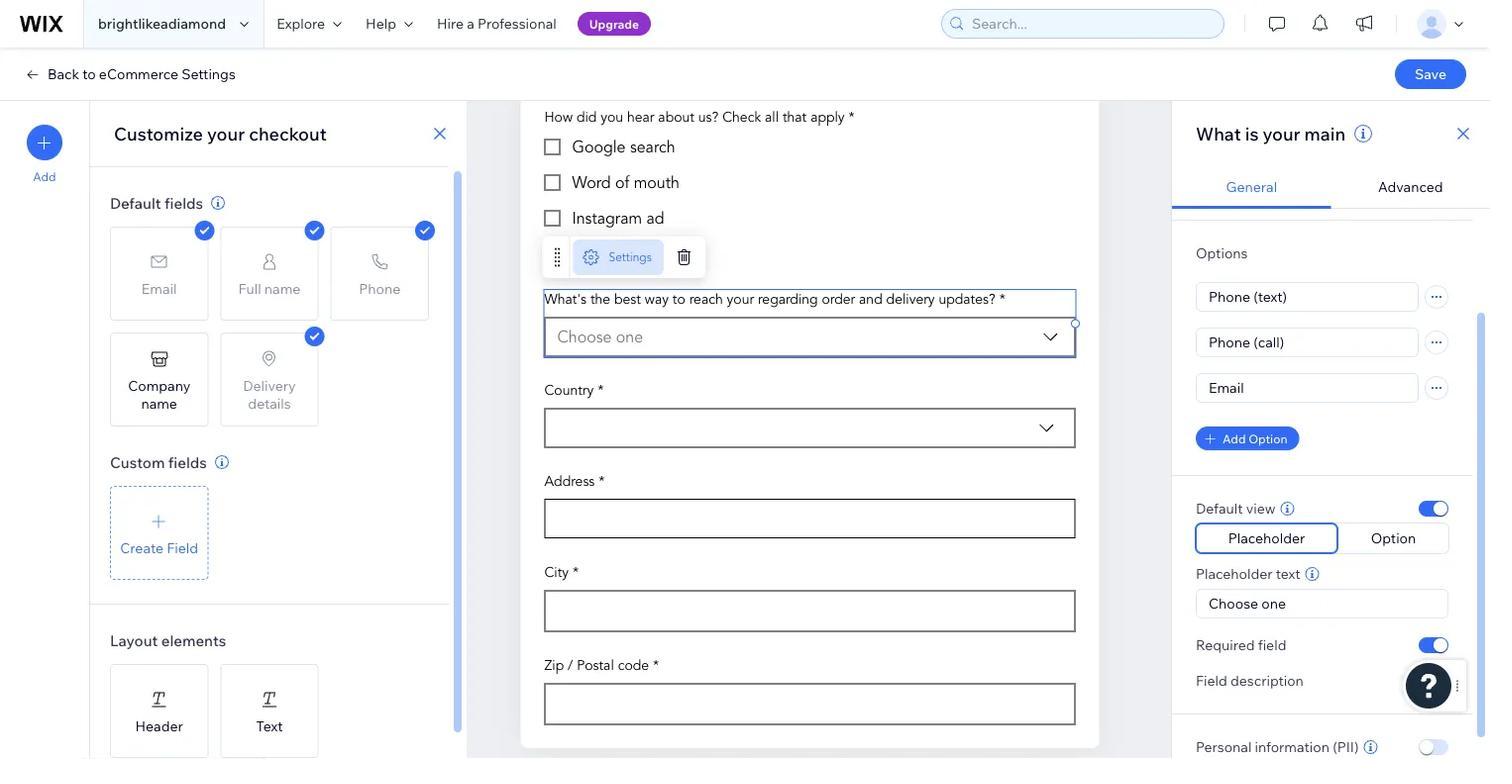 Task type: locate. For each thing, give the bounding box(es) containing it.
0 vertical spatial fields
[[165, 194, 203, 213]]

new
[[1326, 60, 1351, 75]]

field right create
[[167, 540, 198, 557]]

placeholder inside button
[[1228, 530, 1305, 547]]

1 horizontal spatial your
[[1263, 122, 1301, 145]]

option
[[1249, 432, 1288, 446], [1371, 530, 1416, 547]]

0 vertical spatial field
[[167, 540, 198, 557]]

save
[[1415, 65, 1447, 83]]

text
[[1276, 566, 1301, 583]]

text
[[256, 718, 283, 735]]

default view
[[1196, 500, 1276, 518]]

1 vertical spatial fields
[[168, 453, 207, 472]]

0 vertical spatial default
[[110, 194, 161, 213]]

placeholder down the placeholder button
[[1196, 566, 1273, 583]]

general button
[[1172, 166, 1331, 209]]

layout elements
[[110, 632, 226, 650]]

professional
[[478, 15, 557, 32]]

placeholder
[[1228, 530, 1305, 547], [1196, 566, 1273, 583]]

Search... field
[[966, 10, 1218, 38]]

your left the checkout
[[207, 122, 245, 145]]

0 horizontal spatial option
[[1249, 432, 1288, 446]]

custom fields
[[110, 453, 207, 472]]

field
[[1258, 637, 1287, 654]]

1 vertical spatial options text field
[[1197, 375, 1418, 402]]

0 vertical spatial add
[[33, 169, 56, 184]]

1 horizontal spatial field
[[1196, 673, 1227, 690]]

0 vertical spatial options text field
[[1197, 283, 1418, 311]]

layout
[[110, 632, 158, 650]]

Options text field
[[1197, 283, 1418, 311], [1197, 375, 1418, 402]]

brightlikeadiamond
[[98, 15, 226, 32]]

what
[[1196, 122, 1241, 145]]

0 vertical spatial settings
[[182, 65, 236, 83]]

1 horizontal spatial settings
[[609, 251, 652, 265]]

settings inside back to ecommerce settings button
[[182, 65, 236, 83]]

fields
[[165, 194, 203, 213], [168, 453, 207, 472]]

1 vertical spatial default
[[1196, 500, 1243, 518]]

add inside add option button
[[1223, 432, 1246, 446]]

add for add option
[[1223, 432, 1246, 446]]

what is your main
[[1196, 122, 1346, 145]]

default fields
[[110, 194, 203, 213]]

new releases
[[1326, 60, 1403, 75]]

add inside add button
[[33, 169, 56, 184]]

required
[[1196, 637, 1255, 654]]

fields down customize
[[165, 194, 203, 213]]

releases
[[1353, 60, 1403, 75]]

add option button
[[1196, 427, 1300, 451]]

default left 'view'
[[1196, 500, 1243, 518]]

add button
[[27, 125, 62, 184]]

save button
[[1395, 59, 1466, 89]]

create field button
[[110, 486, 208, 581]]

0 horizontal spatial add
[[33, 169, 56, 184]]

field
[[167, 540, 198, 557], [1196, 673, 1227, 690]]

placeholder down 'view'
[[1228, 530, 1305, 547]]

create field
[[120, 540, 198, 557]]

option up 'view'
[[1249, 432, 1288, 446]]

1 vertical spatial settings
[[609, 251, 652, 265]]

placeholder text
[[1196, 566, 1301, 583]]

custom
[[110, 453, 165, 472]]

1 vertical spatial placeholder
[[1196, 566, 1273, 583]]

view
[[1246, 500, 1276, 518]]

options text field down phone (call) text field
[[1197, 375, 1418, 402]]

Options text field
[[1197, 329, 1418, 357]]

field down required
[[1196, 673, 1227, 690]]

settings
[[182, 65, 236, 83], [609, 251, 652, 265]]

0 horizontal spatial field
[[167, 540, 198, 557]]

personal information (pii)
[[1196, 739, 1359, 757]]

personal
[[1196, 739, 1252, 757]]

tab list
[[1172, 166, 1490, 209]]

1 horizontal spatial default
[[1196, 500, 1243, 518]]

default
[[110, 194, 161, 213], [1196, 500, 1243, 518]]

1 horizontal spatial add
[[1223, 432, 1246, 446]]

elements
[[161, 632, 226, 650]]

0 horizontal spatial default
[[110, 194, 161, 213]]

0 vertical spatial option
[[1249, 432, 1288, 446]]

back to ecommerce settings
[[48, 65, 236, 83]]

option up "placeholder text" "field"
[[1371, 530, 1416, 547]]

add
[[33, 169, 56, 184], [1223, 432, 1246, 446]]

default down customize
[[110, 194, 161, 213]]

1 vertical spatial add
[[1223, 432, 1246, 446]]

fields right custom
[[168, 453, 207, 472]]

required field
[[1196, 637, 1287, 654]]

field description
[[1196, 673, 1304, 690]]

company
[[128, 377, 190, 394]]

add for add
[[33, 169, 56, 184]]

Placeholder text field
[[1203, 591, 1442, 618]]

0 vertical spatial placeholder
[[1228, 530, 1305, 547]]

upgrade
[[589, 16, 639, 31]]

0 horizontal spatial settings
[[182, 65, 236, 83]]

0 horizontal spatial your
[[207, 122, 245, 145]]

your
[[207, 122, 245, 145], [1263, 122, 1301, 145]]

options text field up phone (call) text field
[[1197, 283, 1418, 311]]

your right is
[[1263, 122, 1301, 145]]

1 vertical spatial option
[[1371, 530, 1416, 547]]



Task type: vqa. For each thing, say whether or not it's contained in the screenshot.
Go to Invoices button
no



Task type: describe. For each thing, give the bounding box(es) containing it.
settings button
[[573, 240, 664, 276]]

2 options text field from the top
[[1197, 375, 1418, 402]]

fields for default fields
[[165, 194, 203, 213]]

main
[[1305, 122, 1346, 145]]

is
[[1245, 122, 1259, 145]]

2 your from the left
[[1263, 122, 1301, 145]]

advanced button
[[1331, 166, 1490, 209]]

customize
[[114, 122, 203, 145]]

customize your checkout
[[114, 122, 327, 145]]

placeholder for placeholder text
[[1196, 566, 1273, 583]]

field inside create field button
[[167, 540, 198, 557]]

1 your from the left
[[207, 122, 245, 145]]

1 options text field from the top
[[1197, 283, 1418, 311]]

company name
[[128, 377, 190, 412]]

fields for custom fields
[[168, 453, 207, 472]]

default for default fields
[[110, 194, 161, 213]]

help button
[[354, 0, 425, 48]]

name
[[141, 395, 177, 412]]

information
[[1255, 739, 1330, 757]]

1 vertical spatial field
[[1196, 673, 1227, 690]]

hire a professional link
[[425, 0, 569, 48]]

1 horizontal spatial option
[[1371, 530, 1416, 547]]

general
[[1226, 178, 1277, 196]]

explore
[[277, 15, 325, 32]]

description
[[1231, 673, 1304, 690]]

help
[[366, 15, 396, 32]]

option button
[[1339, 524, 1449, 554]]

add option
[[1223, 432, 1288, 446]]

back to ecommerce settings button
[[24, 65, 236, 83]]

placeholder button
[[1196, 524, 1338, 554]]

ecommerce
[[99, 65, 178, 83]]

(pii)
[[1333, 739, 1359, 757]]

hire a professional
[[437, 15, 557, 32]]

tab list containing general
[[1172, 166, 1490, 209]]

placeholder for placeholder
[[1228, 530, 1305, 547]]

advanced
[[1378, 178, 1443, 196]]

a
[[467, 15, 474, 32]]

settings inside settings button
[[609, 251, 652, 265]]

checkout
[[249, 122, 327, 145]]

options
[[1196, 245, 1248, 262]]

header
[[135, 718, 183, 735]]

create
[[120, 540, 164, 557]]

to
[[83, 65, 96, 83]]

hire
[[437, 15, 464, 32]]

default for default view
[[1196, 500, 1243, 518]]

back
[[48, 65, 79, 83]]

upgrade button
[[577, 12, 651, 36]]



